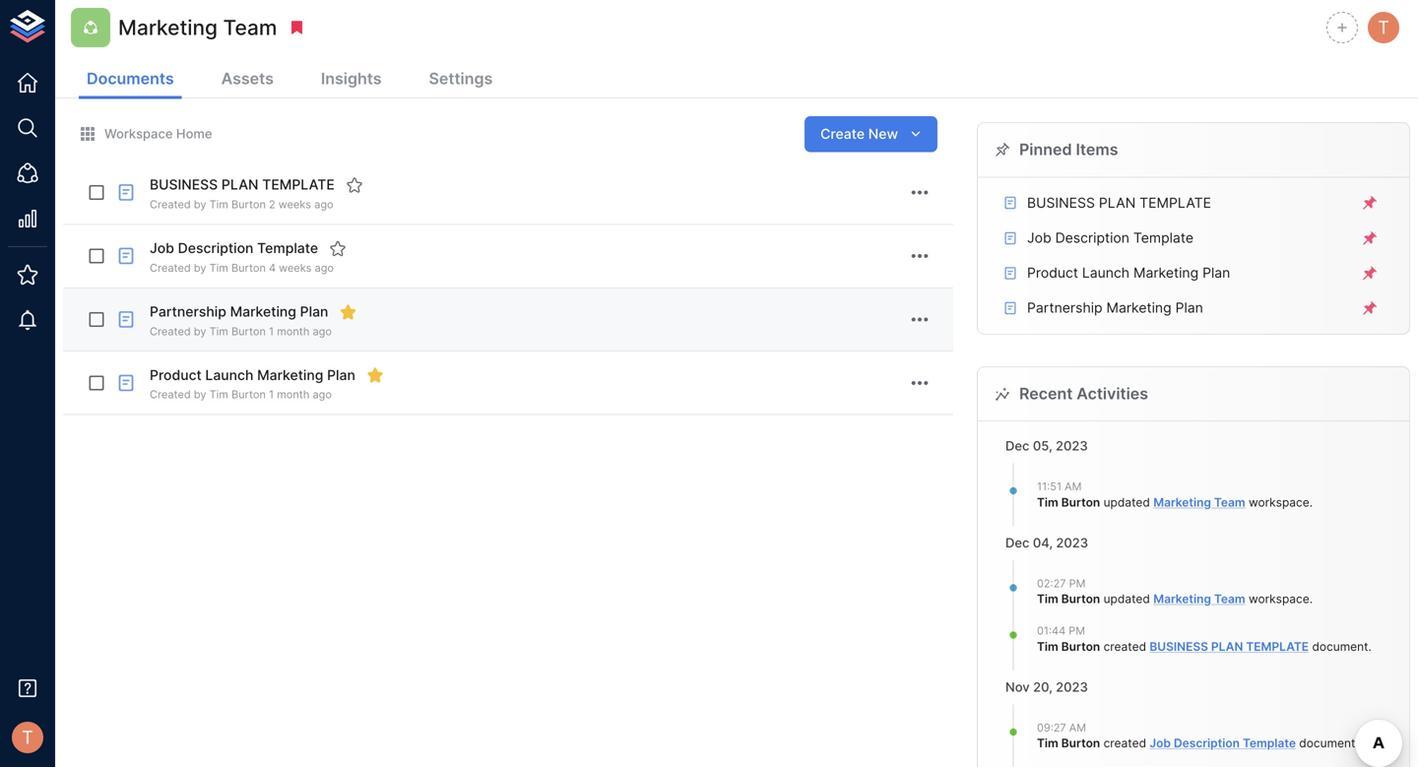 Task type: locate. For each thing, give the bounding box(es) containing it.
1 horizontal spatial launch
[[1083, 265, 1130, 281]]

1 vertical spatial workspace
[[1249, 592, 1310, 607]]

unpin image inside partnership marketing plan button
[[1362, 300, 1379, 317]]

partnership marketing plan down the product launch marketing plan link
[[1028, 300, 1204, 316]]

1 vertical spatial remove favorite image
[[366, 367, 384, 384]]

4 created from the top
[[150, 388, 191, 401]]

dec left 04, at bottom
[[1006, 536, 1030, 551]]

remove favorite image
[[339, 303, 357, 321], [366, 367, 384, 384]]

1 vertical spatial business plan template
[[1028, 195, 1212, 211]]

weeks right 2
[[279, 198, 311, 211]]

02:27 pm tim burton updated marketing team workspace .
[[1038, 577, 1313, 607]]

insights link
[[313, 61, 390, 99]]

marketing team link up 01:44 pm tim burton created business plan template document .
[[1154, 592, 1246, 607]]

pm
[[1070, 577, 1086, 590], [1069, 625, 1086, 637]]

tim inside 02:27 pm tim burton updated marketing team workspace .
[[1038, 592, 1059, 607]]

2 by from the top
[[194, 262, 206, 274]]

1 horizontal spatial product launch marketing plan
[[1028, 265, 1231, 281]]

unpin image
[[1362, 229, 1379, 247], [1362, 264, 1379, 282], [1362, 300, 1379, 317]]

1 horizontal spatial description
[[1056, 230, 1130, 246]]

1 vertical spatial weeks
[[279, 262, 312, 274]]

ago for template
[[314, 198, 334, 211]]

2 unpin image from the top
[[1362, 264, 1379, 282]]

3 unpin image from the top
[[1362, 300, 1379, 317]]

pm for created
[[1069, 625, 1086, 637]]

2 created by tim burton 1 month ago from the top
[[150, 388, 332, 401]]

. inside 02:27 pm tim burton updated marketing team workspace .
[[1310, 592, 1313, 607]]

nov 20, 2023
[[1006, 680, 1089, 695]]

launch
[[1083, 265, 1130, 281], [205, 367, 254, 384]]

2 horizontal spatial template
[[1247, 640, 1310, 654]]

tim inside 01:44 pm tim burton created business plan template document .
[[1038, 640, 1059, 654]]

am right 09:27
[[1070, 722, 1087, 734]]

1 horizontal spatial plan
[[1099, 195, 1136, 211]]

0 horizontal spatial product
[[150, 367, 202, 384]]

workspace inside 02:27 pm tim burton updated marketing team workspace .
[[1249, 592, 1310, 607]]

workspace for 02:27 pm tim burton updated marketing team workspace .
[[1249, 592, 1310, 607]]

1 marketing team link from the top
[[1154, 495, 1246, 510]]

1 vertical spatial plan
[[1099, 195, 1136, 211]]

2 horizontal spatial template
[[1243, 737, 1297, 751]]

product
[[1028, 265, 1079, 281], [150, 367, 202, 384]]

01:44 pm tim burton created business plan template document .
[[1038, 625, 1372, 654]]

2 workspace from the top
[[1249, 592, 1310, 607]]

0 vertical spatial launch
[[1083, 265, 1130, 281]]

11:51 am tim burton updated marketing team workspace .
[[1038, 480, 1313, 510]]

template inside 09:27 am tim burton created job description template document .
[[1243, 737, 1297, 751]]

team for 11:51 am tim burton updated marketing team workspace .
[[1215, 495, 1246, 510]]

2 month from the top
[[277, 388, 310, 401]]

am inside 09:27 am tim burton created job description template document .
[[1070, 722, 1087, 734]]

1 horizontal spatial job
[[1028, 230, 1052, 246]]

2023 right 20,
[[1056, 680, 1089, 695]]

1 horizontal spatial business plan template
[[1028, 195, 1212, 211]]

tim inside the 11:51 am tim burton updated marketing team workspace .
[[1038, 495, 1059, 510]]

1 vertical spatial template
[[1140, 195, 1212, 211]]

product launch marketing plan button
[[986, 256, 1402, 291]]

1 vertical spatial 1
[[269, 388, 274, 401]]

0 vertical spatial workspace
[[1249, 495, 1310, 510]]

1 workspace from the top
[[1249, 495, 1310, 510]]

pm inside 02:27 pm tim burton updated marketing team workspace .
[[1070, 577, 1086, 590]]

3 2023 from the top
[[1056, 680, 1089, 695]]

dec for dec 04, 2023
[[1006, 536, 1030, 551]]

partnership marketing plan down created by tim burton 4 weeks ago
[[150, 303, 329, 320]]

updated for 02:27 pm tim burton updated marketing team workspace .
[[1104, 592, 1151, 607]]

business plan template link up job description template 'button' on the right of the page
[[1002, 194, 1359, 213]]

business plan template link down 02:27 pm tim burton updated marketing team workspace . on the bottom
[[1150, 640, 1310, 654]]

1 created from the top
[[150, 198, 191, 211]]

created by tim burton 1 month ago
[[150, 325, 332, 338], [150, 388, 332, 401]]

favorite image
[[346, 176, 363, 194], [329, 240, 347, 258]]

05,
[[1033, 439, 1053, 454]]

. inside 09:27 am tim burton created job description template document .
[[1356, 737, 1359, 751]]

0 vertical spatial business plan template link
[[1002, 194, 1359, 213]]

partnership down created by tim burton 4 weeks ago
[[150, 303, 227, 320]]

1 vertical spatial t button
[[6, 716, 49, 760]]

2 dec from the top
[[1006, 536, 1030, 551]]

1 horizontal spatial t
[[1379, 17, 1390, 38]]

document inside 01:44 pm tim burton created business plan template document .
[[1313, 640, 1369, 654]]

0 vertical spatial plan
[[222, 177, 259, 193]]

job description template link inside 'button'
[[1002, 229, 1359, 248]]

plan
[[222, 177, 259, 193], [1099, 195, 1136, 211], [1212, 640, 1244, 654]]

1 vertical spatial 2023
[[1057, 536, 1089, 551]]

2023
[[1056, 439, 1089, 454], [1057, 536, 1089, 551], [1056, 680, 1089, 695]]

0 horizontal spatial job
[[150, 240, 174, 257]]

09:27
[[1038, 722, 1067, 734]]

by
[[194, 198, 206, 211], [194, 262, 206, 274], [194, 325, 206, 338], [194, 388, 206, 401]]

workspace inside the 11:51 am tim burton updated marketing team workspace .
[[1249, 495, 1310, 510]]

2 pm from the top
[[1069, 625, 1086, 637]]

1 vertical spatial launch
[[205, 367, 254, 384]]

am
[[1065, 480, 1082, 493], [1070, 722, 1087, 734]]

0 vertical spatial team
[[223, 15, 277, 40]]

created by tim burton 1 month ago for launch
[[150, 388, 332, 401]]

1 pm from the top
[[1070, 577, 1086, 590]]

1 created from the top
[[1104, 640, 1147, 654]]

0 horizontal spatial remove favorite image
[[339, 303, 357, 321]]

2 created from the top
[[1104, 737, 1147, 751]]

1 month from the top
[[277, 325, 310, 338]]

0 horizontal spatial partnership
[[150, 303, 227, 320]]

ago for marketing
[[313, 388, 332, 401]]

1 horizontal spatial template
[[1140, 195, 1212, 211]]

business plan template down items
[[1028, 195, 1212, 211]]

business down pinned items
[[1028, 195, 1096, 211]]

0 vertical spatial remove favorite image
[[339, 303, 357, 321]]

unpin image inside product launch marketing plan button
[[1362, 264, 1379, 282]]

plan
[[1203, 265, 1231, 281], [1176, 300, 1204, 316], [300, 303, 329, 320], [327, 367, 356, 384]]

pm right 01:44 in the bottom right of the page
[[1069, 625, 1086, 637]]

t button
[[1366, 9, 1403, 46], [6, 716, 49, 760]]

plan down 02:27 pm tim burton updated marketing team workspace . on the bottom
[[1212, 640, 1244, 654]]

by for business
[[194, 198, 206, 211]]

updated inside the 11:51 am tim burton updated marketing team workspace .
[[1104, 495, 1151, 510]]

unpin image inside job description template 'button'
[[1362, 229, 1379, 247]]

document for template
[[1300, 737, 1356, 751]]

0 vertical spatial unpin image
[[1362, 229, 1379, 247]]

remove favorite image for product launch marketing plan
[[366, 367, 384, 384]]

1 horizontal spatial partnership
[[1028, 300, 1103, 316]]

0 vertical spatial business plan template
[[150, 177, 335, 193]]

plan inside button
[[1099, 195, 1136, 211]]

1 vertical spatial pm
[[1069, 625, 1086, 637]]

0 horizontal spatial business plan template
[[150, 177, 335, 193]]

1 dec from the top
[[1006, 439, 1030, 454]]

marketing team link up 02:27 pm tim burton updated marketing team workspace . on the bottom
[[1154, 495, 1246, 510]]

1 vertical spatial document
[[1300, 737, 1356, 751]]

recent activities
[[1020, 384, 1149, 403]]

2 vertical spatial template
[[1247, 640, 1310, 654]]

1 vertical spatial team
[[1215, 495, 1246, 510]]

0 horizontal spatial t button
[[6, 716, 49, 760]]

pinned items
[[1020, 140, 1119, 159]]

month
[[277, 325, 310, 338], [277, 388, 310, 401]]

burton inside 09:27 am tim burton created job description template document .
[[1062, 737, 1101, 751]]

2 horizontal spatial description
[[1174, 737, 1241, 751]]

unpin image
[[1362, 194, 1379, 212]]

1 vertical spatial business
[[1028, 195, 1096, 211]]

2 horizontal spatial plan
[[1212, 640, 1244, 654]]

dec left 05,
[[1006, 439, 1030, 454]]

business down 02:27 pm tim burton updated marketing team workspace . on the bottom
[[1150, 640, 1209, 654]]

0 vertical spatial weeks
[[279, 198, 311, 211]]

0 horizontal spatial launch
[[205, 367, 254, 384]]

0 vertical spatial pm
[[1070, 577, 1086, 590]]

create new button
[[805, 116, 938, 152]]

1 vertical spatial created
[[1104, 737, 1147, 751]]

0 vertical spatial am
[[1065, 480, 1082, 493]]

product inside button
[[1028, 265, 1079, 281]]

created for product
[[150, 388, 191, 401]]

2023 right 04, at bottom
[[1057, 536, 1089, 551]]

recent
[[1020, 384, 1073, 403]]

0 horizontal spatial description
[[178, 240, 254, 257]]

insights
[[321, 69, 382, 88]]

0 vertical spatial month
[[277, 325, 310, 338]]

0 vertical spatial t
[[1379, 17, 1390, 38]]

job description template
[[1028, 230, 1194, 246], [150, 240, 318, 257]]

0 vertical spatial 1
[[269, 325, 274, 338]]

partnership marketing plan link
[[1002, 299, 1359, 318]]

0 vertical spatial job description template link
[[1002, 229, 1359, 248]]

template
[[1134, 230, 1194, 246], [257, 240, 318, 257], [1243, 737, 1297, 751]]

partnership
[[1028, 300, 1103, 316], [150, 303, 227, 320]]

am inside the 11:51 am tim burton updated marketing team workspace .
[[1065, 480, 1082, 493]]

1 created by tim burton 1 month ago from the top
[[150, 325, 332, 338]]

tim
[[209, 198, 228, 211], [209, 262, 228, 274], [209, 325, 228, 338], [209, 388, 228, 401], [1038, 495, 1059, 510], [1038, 592, 1059, 607], [1038, 640, 1059, 654], [1038, 737, 1059, 751]]

1 horizontal spatial remove favorite image
[[366, 367, 384, 384]]

pm for updated
[[1070, 577, 1086, 590]]

0 vertical spatial document
[[1313, 640, 1369, 654]]

weeks
[[279, 198, 311, 211], [279, 262, 312, 274]]

workspace for 11:51 am tim burton updated marketing team workspace .
[[1249, 495, 1310, 510]]

2 horizontal spatial business
[[1150, 640, 1209, 654]]

document inside 09:27 am tim burton created job description template document .
[[1300, 737, 1356, 751]]

2 2023 from the top
[[1057, 536, 1089, 551]]

product launch marketing plan link
[[1002, 264, 1359, 283]]

job description template link
[[1002, 229, 1359, 248], [1150, 737, 1297, 751]]

1 vertical spatial created by tim burton 1 month ago
[[150, 388, 332, 401]]

0 horizontal spatial t
[[22, 727, 33, 749]]

job description template button
[[986, 221, 1402, 256]]

burton
[[231, 198, 266, 211], [231, 262, 266, 274], [231, 325, 266, 338], [231, 388, 266, 401], [1062, 495, 1101, 510], [1062, 592, 1101, 607], [1062, 640, 1101, 654], [1062, 737, 1101, 751]]

0 vertical spatial product launch marketing plan
[[1028, 265, 1231, 281]]

0 horizontal spatial template
[[257, 240, 318, 257]]

2023 for dec 05, 2023
[[1056, 439, 1089, 454]]

0 vertical spatial created
[[1104, 640, 1147, 654]]

am for updated
[[1065, 480, 1082, 493]]

nov
[[1006, 680, 1030, 695]]

t
[[1379, 17, 1390, 38], [22, 727, 33, 749]]

1 by from the top
[[194, 198, 206, 211]]

01:44
[[1038, 625, 1066, 637]]

job description template up the product launch marketing plan link
[[1028, 230, 1194, 246]]

2 vertical spatial plan
[[1212, 640, 1244, 654]]

.
[[1310, 495, 1313, 510], [1310, 592, 1313, 607], [1369, 640, 1372, 654], [1356, 737, 1359, 751]]

description inside 09:27 am tim burton created job description template document .
[[1174, 737, 1241, 751]]

2023 right 05,
[[1056, 439, 1089, 454]]

0 vertical spatial template
[[262, 177, 335, 193]]

1 vertical spatial unpin image
[[1362, 264, 1379, 282]]

20,
[[1034, 680, 1053, 695]]

plan down items
[[1099, 195, 1136, 211]]

dec 05, 2023
[[1006, 439, 1089, 454]]

0 horizontal spatial product launch marketing plan
[[150, 367, 356, 384]]

business down home at the left
[[150, 177, 218, 193]]

2 marketing team link from the top
[[1154, 592, 1246, 607]]

workspace home
[[104, 126, 212, 141]]

1 updated from the top
[[1104, 495, 1151, 510]]

assets link
[[213, 61, 282, 99]]

1 vertical spatial month
[[277, 388, 310, 401]]

2 vertical spatial business
[[1150, 640, 1209, 654]]

workspace
[[1249, 495, 1310, 510], [1249, 592, 1310, 607]]

ago
[[314, 198, 334, 211], [315, 262, 334, 274], [313, 325, 332, 338], [313, 388, 332, 401]]

business plan template link
[[1002, 194, 1359, 213], [1150, 640, 1310, 654]]

0 vertical spatial t button
[[1366, 9, 1403, 46]]

month for plan
[[277, 325, 310, 338]]

plan up created by tim burton 2 weeks ago
[[222, 177, 259, 193]]

marketing team
[[118, 15, 277, 40]]

tim inside 09:27 am tim burton created job description template document .
[[1038, 737, 1059, 751]]

create new
[[821, 125, 899, 142]]

1 horizontal spatial product
[[1028, 265, 1079, 281]]

created by tim burton 1 month ago for marketing
[[150, 325, 332, 338]]

pm inside 01:44 pm tim burton created business plan template document .
[[1069, 625, 1086, 637]]

1 vertical spatial product
[[150, 367, 202, 384]]

0 horizontal spatial job description template
[[150, 240, 318, 257]]

description
[[1056, 230, 1130, 246], [178, 240, 254, 257], [1174, 737, 1241, 751]]

settings
[[429, 69, 493, 88]]

0 vertical spatial created by tim burton 1 month ago
[[150, 325, 332, 338]]

job
[[1028, 230, 1052, 246], [150, 240, 174, 257], [1150, 737, 1172, 751]]

0 vertical spatial dec
[[1006, 439, 1030, 454]]

1 1 from the top
[[269, 325, 274, 338]]

created inside 09:27 am tim burton created job description template document .
[[1104, 737, 1147, 751]]

team
[[223, 15, 277, 40], [1215, 495, 1246, 510], [1215, 592, 1246, 607]]

0 vertical spatial business
[[150, 177, 218, 193]]

updated
[[1104, 495, 1151, 510], [1104, 592, 1151, 607]]

0 vertical spatial favorite image
[[346, 176, 363, 194]]

burton inside 02:27 pm tim burton updated marketing team workspace .
[[1062, 592, 1101, 607]]

0 vertical spatial marketing team link
[[1154, 495, 1246, 510]]

business plan template button
[[986, 186, 1402, 221]]

business plan template
[[150, 177, 335, 193], [1028, 195, 1212, 211]]

documents
[[87, 69, 174, 88]]

2 vertical spatial unpin image
[[1362, 300, 1379, 317]]

created
[[150, 198, 191, 211], [150, 262, 191, 274], [150, 325, 191, 338], [150, 388, 191, 401]]

1 vertical spatial favorite image
[[329, 240, 347, 258]]

1 for launch
[[269, 388, 274, 401]]

1 vertical spatial updated
[[1104, 592, 1151, 607]]

dec
[[1006, 439, 1030, 454], [1006, 536, 1030, 551]]

created for job
[[1104, 737, 1147, 751]]

1 vertical spatial job description template link
[[1150, 737, 1297, 751]]

2 updated from the top
[[1104, 592, 1151, 607]]

1 vertical spatial dec
[[1006, 536, 1030, 551]]

3 by from the top
[[194, 325, 206, 338]]

1 vertical spatial t
[[22, 727, 33, 749]]

team for 02:27 pm tim burton updated marketing team workspace .
[[1215, 592, 1246, 607]]

0 vertical spatial product
[[1028, 265, 1079, 281]]

4 by from the top
[[194, 388, 206, 401]]

1 horizontal spatial job description template
[[1028, 230, 1194, 246]]

created inside 01:44 pm tim burton created business plan template document .
[[1104, 640, 1147, 654]]

marketing team link for 02:27 pm tim burton updated marketing team workspace .
[[1154, 592, 1246, 607]]

pm right 02:27
[[1070, 577, 1086, 590]]

1 horizontal spatial business
[[1028, 195, 1096, 211]]

partnership up recent
[[1028, 300, 1103, 316]]

am for created
[[1070, 722, 1087, 734]]

document for template
[[1313, 640, 1369, 654]]

3 created from the top
[[150, 325, 191, 338]]

marketing team link
[[1154, 495, 1246, 510], [1154, 592, 1246, 607]]

2 1 from the top
[[269, 388, 274, 401]]

1 horizontal spatial partnership marketing plan
[[1028, 300, 1204, 316]]

template inside button
[[1140, 195, 1212, 211]]

created for business
[[1104, 640, 1147, 654]]

document
[[1313, 640, 1369, 654], [1300, 737, 1356, 751]]

activities
[[1077, 384, 1149, 403]]

partnership marketing plan inside button
[[1028, 300, 1204, 316]]

2 horizontal spatial job
[[1150, 737, 1172, 751]]

0 vertical spatial 2023
[[1056, 439, 1089, 454]]

workspace
[[104, 126, 173, 141]]

partnership marketing plan
[[1028, 300, 1204, 316], [150, 303, 329, 320]]

weeks right 4
[[279, 262, 312, 274]]

marketing
[[118, 15, 218, 40], [1134, 265, 1199, 281], [1107, 300, 1172, 316], [230, 303, 297, 320], [257, 367, 324, 384], [1154, 495, 1212, 510], [1154, 592, 1212, 607]]

09:27 am tim burton created job description template document .
[[1038, 722, 1359, 751]]

1 vertical spatial am
[[1070, 722, 1087, 734]]

team inside 02:27 pm tim burton updated marketing team workspace .
[[1215, 592, 1246, 607]]

1 unpin image from the top
[[1362, 229, 1379, 247]]

am right 11:51
[[1065, 480, 1082, 493]]

by for product
[[194, 388, 206, 401]]

1 vertical spatial marketing team link
[[1154, 592, 1246, 607]]

02:27
[[1038, 577, 1067, 590]]

0 vertical spatial updated
[[1104, 495, 1151, 510]]

1 2023 from the top
[[1056, 439, 1089, 454]]

created
[[1104, 640, 1147, 654], [1104, 737, 1147, 751]]

job description template up created by tim burton 4 weeks ago
[[150, 240, 318, 257]]

product launch marketing plan
[[1028, 265, 1231, 281], [150, 367, 356, 384]]

home
[[176, 126, 212, 141]]

2 created from the top
[[150, 262, 191, 274]]

business plan template up created by tim burton 2 weeks ago
[[150, 177, 335, 193]]

1 horizontal spatial template
[[1134, 230, 1194, 246]]

0 horizontal spatial plan
[[222, 177, 259, 193]]

business
[[150, 177, 218, 193], [1028, 195, 1096, 211], [1150, 640, 1209, 654]]

2 vertical spatial team
[[1215, 592, 1246, 607]]

template
[[262, 177, 335, 193], [1140, 195, 1212, 211], [1247, 640, 1310, 654]]

2 vertical spatial 2023
[[1056, 680, 1089, 695]]

updated inside 02:27 pm tim burton updated marketing team workspace .
[[1104, 592, 1151, 607]]

1
[[269, 325, 274, 338], [269, 388, 274, 401]]

product launch marketing plan inside button
[[1028, 265, 1231, 281]]

0 horizontal spatial template
[[262, 177, 335, 193]]

team inside the 11:51 am tim burton updated marketing team workspace .
[[1215, 495, 1246, 510]]



Task type: describe. For each thing, give the bounding box(es) containing it.
. inside the 11:51 am tim burton updated marketing team workspace .
[[1310, 495, 1313, 510]]

by for partnership
[[194, 325, 206, 338]]

created by tim burton 2 weeks ago
[[150, 198, 334, 211]]

0 horizontal spatial business
[[150, 177, 218, 193]]

created for partnership
[[150, 325, 191, 338]]

business inside button
[[1028, 195, 1096, 211]]

by for job
[[194, 262, 206, 274]]

updated for 11:51 am tim burton updated marketing team workspace .
[[1104, 495, 1151, 510]]

. inside 01:44 pm tim burton created business plan template document .
[[1369, 640, 1372, 654]]

unpin image for partnership marketing plan
[[1362, 300, 1379, 317]]

items
[[1076, 140, 1119, 159]]

job inside 09:27 am tim burton created job description template document .
[[1150, 737, 1172, 751]]

created for business
[[150, 198, 191, 211]]

dec 04, 2023
[[1006, 536, 1089, 551]]

month for marketing
[[277, 388, 310, 401]]

favorite image for template
[[329, 240, 347, 258]]

marketing team link for 11:51 am tim burton updated marketing team workspace .
[[1154, 495, 1246, 510]]

remove bookmark image
[[288, 19, 306, 36]]

weeks for template
[[279, 198, 311, 211]]

plan inside 01:44 pm tim burton created business plan template document .
[[1212, 640, 1244, 654]]

dec for dec 05, 2023
[[1006, 439, 1030, 454]]

launch inside button
[[1083, 265, 1130, 281]]

ago for template
[[315, 262, 334, 274]]

favorite image for template
[[346, 176, 363, 194]]

settings link
[[421, 61, 501, 99]]

assets
[[221, 69, 274, 88]]

unpin image for job description template
[[1362, 229, 1379, 247]]

1 vertical spatial business plan template link
[[1150, 640, 1310, 654]]

2023 for dec 04, 2023
[[1057, 536, 1089, 551]]

2023 for nov 20, 2023
[[1056, 680, 1089, 695]]

ago for plan
[[313, 325, 332, 338]]

create
[[821, 125, 865, 142]]

partnership marketing plan button
[[986, 291, 1402, 326]]

unpin image for product launch marketing plan
[[1362, 264, 1379, 282]]

marketing inside the 11:51 am tim burton updated marketing team workspace .
[[1154, 495, 1212, 510]]

description inside 'button'
[[1056, 230, 1130, 246]]

11:51
[[1038, 480, 1062, 493]]

created by tim burton 4 weeks ago
[[150, 262, 334, 274]]

remove favorite image for partnership marketing plan
[[339, 303, 357, 321]]

0 horizontal spatial partnership marketing plan
[[150, 303, 329, 320]]

template inside 'button'
[[1134, 230, 1194, 246]]

job inside 'button'
[[1028, 230, 1052, 246]]

business plan template link inside button
[[1002, 194, 1359, 213]]

2
[[269, 198, 276, 211]]

business plan template inside button
[[1028, 195, 1212, 211]]

business inside 01:44 pm tim burton created business plan template document .
[[1150, 640, 1209, 654]]

04,
[[1033, 536, 1053, 551]]

documents link
[[79, 61, 182, 99]]

burton inside 01:44 pm tim burton created business plan template document .
[[1062, 640, 1101, 654]]

1 for marketing
[[269, 325, 274, 338]]

template inside 01:44 pm tim burton created business plan template document .
[[1247, 640, 1310, 654]]

marketing inside 02:27 pm tim burton updated marketing team workspace .
[[1154, 592, 1212, 607]]

4
[[269, 262, 276, 274]]

workspace home link
[[79, 125, 212, 143]]

1 vertical spatial product launch marketing plan
[[150, 367, 356, 384]]

job description template inside 'button'
[[1028, 230, 1194, 246]]

new
[[869, 125, 899, 142]]

partnership inside partnership marketing plan link
[[1028, 300, 1103, 316]]

burton inside the 11:51 am tim burton updated marketing team workspace .
[[1062, 495, 1101, 510]]

weeks for template
[[279, 262, 312, 274]]

pinned
[[1020, 140, 1073, 159]]

1 horizontal spatial t button
[[1366, 9, 1403, 46]]

created for job
[[150, 262, 191, 274]]



Task type: vqa. For each thing, say whether or not it's contained in the screenshot.
ENGAGEMENT
no



